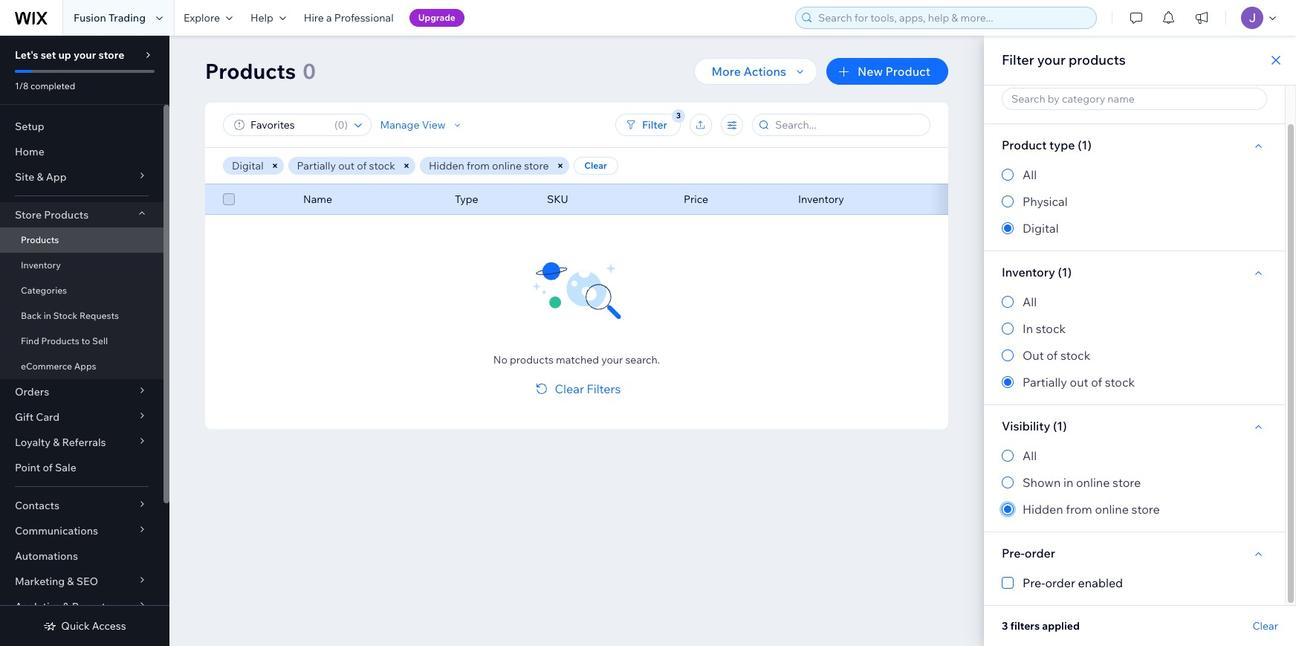 Task type: vqa. For each thing, say whether or not it's contained in the screenshot.
top Ads
no



Task type: locate. For each thing, give the bounding box(es) containing it.
(
[[335, 118, 338, 132]]

gift card
[[15, 411, 60, 424]]

1 vertical spatial hidden from online store
[[1023, 502, 1161, 517]]

partially out of stock down out of stock
[[1023, 375, 1136, 390]]

1 horizontal spatial in
[[1064, 475, 1074, 490]]

hidden up type
[[429, 159, 465, 173]]

point of sale link
[[0, 455, 164, 480]]

3 all from the top
[[1023, 448, 1038, 463]]

filter button
[[616, 114, 681, 136]]

no
[[494, 353, 508, 367]]

2 vertical spatial (1)
[[1054, 419, 1068, 434]]

ecommerce apps
[[21, 361, 96, 372]]

upgrade
[[418, 12, 456, 23]]

ecommerce
[[21, 361, 72, 372]]

1 vertical spatial digital
[[1023, 221, 1059, 236]]

1 horizontal spatial filter
[[1002, 51, 1035, 68]]

&
[[37, 170, 44, 184], [53, 436, 60, 449], [67, 575, 74, 588], [63, 600, 70, 614]]

all up shown
[[1023, 448, 1038, 463]]

pre- up pre-order enabled
[[1002, 546, 1025, 561]]

more
[[712, 64, 741, 79]]

all up in
[[1023, 294, 1038, 309]]

digital down unsaved view field
[[232, 159, 264, 173]]

1 horizontal spatial clear
[[585, 160, 607, 171]]

search.
[[626, 353, 660, 367]]

products down help on the top of the page
[[205, 58, 296, 84]]

1 vertical spatial all
[[1023, 294, 1038, 309]]

2 option group from the top
[[1002, 293, 1268, 391]]

0 horizontal spatial clear
[[555, 382, 584, 396]]

0 horizontal spatial 0
[[303, 58, 316, 84]]

1 horizontal spatial 0
[[338, 118, 345, 132]]

1 vertical spatial partially
[[1023, 375, 1068, 390]]

shown in online store
[[1023, 475, 1142, 490]]

new product
[[858, 64, 931, 79]]

0 for products 0
[[303, 58, 316, 84]]

products
[[1069, 51, 1126, 68], [510, 353, 554, 367]]

site
[[15, 170, 34, 184]]

1 vertical spatial (1)
[[1059, 265, 1072, 280]]

)
[[345, 118, 348, 132]]

1 vertical spatial product
[[1002, 138, 1047, 152]]

enabled
[[1079, 576, 1124, 590]]

order up pre-order enabled
[[1025, 546, 1056, 561]]

0 vertical spatial option group
[[1002, 166, 1268, 237]]

from up type
[[467, 159, 490, 173]]

1 horizontal spatial from
[[1067, 502, 1093, 517]]

Unsaved view field
[[246, 115, 330, 135]]

loyalty & referrals
[[15, 436, 106, 449]]

& inside site & app dropdown button
[[37, 170, 44, 184]]

pre- down pre-order on the bottom
[[1023, 576, 1046, 590]]

manage view button
[[381, 118, 464, 132]]

1 vertical spatial from
[[1067, 502, 1093, 517]]

0 horizontal spatial from
[[467, 159, 490, 173]]

all up physical
[[1023, 167, 1038, 182]]

0 vertical spatial order
[[1025, 546, 1056, 561]]

0 horizontal spatial in
[[44, 310, 51, 321]]

hidden from online store up type
[[429, 159, 549, 173]]

1 vertical spatial clear button
[[1253, 619, 1279, 633]]

0 vertical spatial from
[[467, 159, 490, 173]]

products inside products link
[[21, 234, 59, 245]]

professional
[[335, 11, 394, 25]]

all for in stock
[[1023, 294, 1038, 309]]

partially out of stock
[[297, 159, 396, 173], [1023, 375, 1136, 390]]

partially
[[297, 159, 336, 173], [1023, 375, 1068, 390]]

1 horizontal spatial partially out of stock
[[1023, 375, 1136, 390]]

products inside find products to sell link
[[41, 335, 79, 347]]

(1) for inventory (1)
[[1059, 265, 1072, 280]]

in right shown
[[1064, 475, 1074, 490]]

0 horizontal spatial product
[[886, 64, 931, 79]]

digital down physical
[[1023, 221, 1059, 236]]

hidden
[[429, 159, 465, 173], [1023, 502, 1064, 517]]

& for marketing
[[67, 575, 74, 588]]

ecommerce apps link
[[0, 354, 164, 379]]

& up quick
[[63, 600, 70, 614]]

0 horizontal spatial partially
[[297, 159, 336, 173]]

0 horizontal spatial hidden from online store
[[429, 159, 549, 173]]

0 vertical spatial digital
[[232, 159, 264, 173]]

requests
[[80, 310, 119, 321]]

pre- for pre-order enabled
[[1023, 576, 1046, 590]]

order left enabled at the right bottom
[[1046, 576, 1076, 590]]

automations link
[[0, 544, 164, 569]]

back in stock requests
[[21, 310, 119, 321]]

1 horizontal spatial out
[[1071, 375, 1089, 390]]

& left seo
[[67, 575, 74, 588]]

store inside the sidebar element
[[98, 48, 124, 62]]

2 horizontal spatial your
[[1038, 51, 1066, 68]]

1/8 completed
[[15, 80, 75, 91]]

1 vertical spatial 0
[[338, 118, 345, 132]]

1 vertical spatial filter
[[643, 118, 668, 132]]

inventory
[[799, 193, 845, 206], [21, 260, 61, 271], [1002, 265, 1056, 280]]

order for pre-order enabled
[[1046, 576, 1076, 590]]

loyalty
[[15, 436, 51, 449]]

products up "ecommerce apps" at the bottom of page
[[41, 335, 79, 347]]

your inside the sidebar element
[[74, 48, 96, 62]]

products up products link
[[44, 208, 89, 222]]

(1) up in stock
[[1059, 265, 1072, 280]]

& inside marketing & seo popup button
[[67, 575, 74, 588]]

option group
[[1002, 166, 1268, 237], [1002, 293, 1268, 391], [1002, 447, 1268, 518]]

1 vertical spatial out
[[1071, 375, 1089, 390]]

& right loyalty at left bottom
[[53, 436, 60, 449]]

more actions button
[[694, 58, 818, 85]]

pre-order enabled
[[1023, 576, 1124, 590]]

product right new
[[886, 64, 931, 79]]

explore
[[184, 11, 220, 25]]

all for shown in online store
[[1023, 448, 1038, 463]]

0 vertical spatial clear button
[[574, 157, 618, 175]]

analytics
[[15, 600, 60, 614]]

filter for filter
[[643, 118, 668, 132]]

partially down out
[[1023, 375, 1068, 390]]

find products to sell
[[21, 335, 108, 347]]

out down the )
[[338, 159, 355, 173]]

setup
[[15, 120, 44, 133]]

0 vertical spatial online
[[492, 159, 522, 173]]

(1) right visibility
[[1054, 419, 1068, 434]]

in right back
[[44, 310, 51, 321]]

0 vertical spatial in
[[44, 310, 51, 321]]

(1) right type
[[1078, 138, 1092, 152]]

actions
[[744, 64, 787, 79]]

seo
[[76, 575, 98, 588]]

sidebar element
[[0, 36, 170, 646]]

loyalty & referrals button
[[0, 430, 164, 455]]

0 vertical spatial 0
[[303, 58, 316, 84]]

filter your products
[[1002, 51, 1126, 68]]

store
[[98, 48, 124, 62], [524, 159, 549, 173], [1113, 475, 1142, 490], [1132, 502, 1161, 517]]

your for store
[[74, 48, 96, 62]]

analytics & reports
[[15, 600, 111, 614]]

0 horizontal spatial partially out of stock
[[297, 159, 396, 173]]

hidden down shown
[[1023, 502, 1064, 517]]

Pre-order enabled checkbox
[[1002, 574, 1268, 592]]

1 vertical spatial in
[[1064, 475, 1074, 490]]

out down out of stock
[[1071, 375, 1089, 390]]

0 vertical spatial hidden
[[429, 159, 465, 173]]

0 horizontal spatial inventory
[[21, 260, 61, 271]]

0 vertical spatial pre-
[[1002, 546, 1025, 561]]

gift
[[15, 411, 34, 424]]

point of sale
[[15, 461, 76, 474]]

1 vertical spatial partially out of stock
[[1023, 375, 1136, 390]]

0 vertical spatial partially out of stock
[[297, 159, 396, 173]]

home
[[15, 145, 44, 158]]

1 vertical spatial online
[[1077, 475, 1111, 490]]

of
[[357, 159, 367, 173], [1047, 348, 1058, 363], [1092, 375, 1103, 390], [43, 461, 53, 474]]

& inside analytics & reports dropdown button
[[63, 600, 70, 614]]

partially up name
[[297, 159, 336, 173]]

2 horizontal spatial clear
[[1253, 619, 1279, 633]]

hidden from online store down shown in online store
[[1023, 502, 1161, 517]]

products up the search by category name field
[[1069, 51, 1126, 68]]

filter
[[1002, 51, 1035, 68], [643, 118, 668, 132]]

products right no
[[510, 353, 554, 367]]

0 vertical spatial product
[[886, 64, 931, 79]]

product inside new product popup button
[[886, 64, 931, 79]]

0 horizontal spatial your
[[74, 48, 96, 62]]

hire
[[304, 11, 324, 25]]

1 horizontal spatial digital
[[1023, 221, 1059, 236]]

& right site
[[37, 170, 44, 184]]

3 option group from the top
[[1002, 447, 1268, 518]]

option group for product type (1)
[[1002, 166, 1268, 237]]

Search... field
[[771, 115, 926, 135]]

products down store
[[21, 234, 59, 245]]

& for loyalty
[[53, 436, 60, 449]]

sell
[[92, 335, 108, 347]]

0 down hire
[[303, 58, 316, 84]]

& inside the loyalty & referrals dropdown button
[[53, 436, 60, 449]]

from down shown in online store
[[1067, 502, 1093, 517]]

1 horizontal spatial products
[[1069, 51, 1126, 68]]

1 vertical spatial option group
[[1002, 293, 1268, 391]]

option group for inventory (1)
[[1002, 293, 1268, 391]]

None checkbox
[[223, 190, 235, 208]]

digital
[[232, 159, 264, 173], [1023, 221, 1059, 236]]

1 horizontal spatial clear button
[[1253, 619, 1279, 633]]

contacts button
[[0, 493, 164, 518]]

1 horizontal spatial hidden
[[1023, 502, 1064, 517]]

1 vertical spatial pre-
[[1023, 576, 1046, 590]]

card
[[36, 411, 60, 424]]

0 horizontal spatial products
[[510, 353, 554, 367]]

order
[[1025, 546, 1056, 561], [1046, 576, 1076, 590]]

1 horizontal spatial hidden from online store
[[1023, 502, 1161, 517]]

back in stock requests link
[[0, 303, 164, 329]]

0 vertical spatial out
[[338, 159, 355, 173]]

pre- inside pre-order enabled checkbox
[[1023, 576, 1046, 590]]

1 option group from the top
[[1002, 166, 1268, 237]]

upgrade button
[[409, 9, 465, 27]]

0 horizontal spatial digital
[[232, 159, 264, 173]]

partially out of stock down the )
[[297, 159, 396, 173]]

1 horizontal spatial your
[[602, 353, 623, 367]]

find
[[21, 335, 39, 347]]

Search for tools, apps, help & more... field
[[814, 7, 1092, 28]]

hire a professional
[[304, 11, 394, 25]]

0 horizontal spatial filter
[[643, 118, 668, 132]]

0 horizontal spatial hidden
[[429, 159, 465, 173]]

product type (1)
[[1002, 138, 1092, 152]]

1 vertical spatial hidden
[[1023, 502, 1064, 517]]

0
[[303, 58, 316, 84], [338, 118, 345, 132]]

communications button
[[0, 518, 164, 544]]

help
[[251, 11, 274, 25]]

filter inside button
[[643, 118, 668, 132]]

inventory link
[[0, 253, 164, 278]]

in inside the sidebar element
[[44, 310, 51, 321]]

0 right unsaved view field
[[338, 118, 345, 132]]

order inside checkbox
[[1046, 576, 1076, 590]]

2 vertical spatial all
[[1023, 448, 1038, 463]]

0 vertical spatial products
[[1069, 51, 1126, 68]]

1 all from the top
[[1023, 167, 1038, 182]]

clear button
[[574, 157, 618, 175], [1253, 619, 1279, 633]]

1 vertical spatial clear
[[555, 382, 584, 396]]

2 all from the top
[[1023, 294, 1038, 309]]

set
[[41, 48, 56, 62]]

products link
[[0, 228, 164, 253]]

2 vertical spatial option group
[[1002, 447, 1268, 518]]

0 vertical spatial all
[[1023, 167, 1038, 182]]

hidden from online store
[[429, 159, 549, 173], [1023, 502, 1161, 517]]

automations
[[15, 550, 78, 563]]

product left type
[[1002, 138, 1047, 152]]

matched
[[556, 353, 599, 367]]

0 vertical spatial filter
[[1002, 51, 1035, 68]]

site & app
[[15, 170, 67, 184]]

1 vertical spatial order
[[1046, 576, 1076, 590]]

2 horizontal spatial inventory
[[1002, 265, 1056, 280]]

apps
[[74, 361, 96, 372]]

1 horizontal spatial product
[[1002, 138, 1047, 152]]

0 horizontal spatial out
[[338, 159, 355, 173]]



Task type: describe. For each thing, give the bounding box(es) containing it.
store products
[[15, 208, 89, 222]]

find products to sell link
[[0, 329, 164, 354]]

order for pre-order
[[1025, 546, 1056, 561]]

1/8
[[15, 80, 29, 91]]

in for stock
[[44, 310, 51, 321]]

applied
[[1043, 619, 1080, 633]]

to
[[81, 335, 90, 347]]

option group for visibility (1)
[[1002, 447, 1268, 518]]

& for site
[[37, 170, 44, 184]]

pre- for pre-order
[[1002, 546, 1025, 561]]

0 horizontal spatial clear button
[[574, 157, 618, 175]]

referrals
[[62, 436, 106, 449]]

& for analytics
[[63, 600, 70, 614]]

sale
[[55, 461, 76, 474]]

analytics & reports button
[[0, 594, 164, 619]]

access
[[92, 619, 126, 633]]

all for physical
[[1023, 167, 1038, 182]]

help button
[[242, 0, 295, 36]]

point
[[15, 461, 40, 474]]

out inside option group
[[1071, 375, 1089, 390]]

communications
[[15, 524, 98, 538]]

quick
[[61, 619, 90, 633]]

0 for ( 0 )
[[338, 118, 345, 132]]

out of stock
[[1023, 348, 1091, 363]]

categories link
[[0, 278, 164, 303]]

type
[[455, 193, 479, 206]]

app
[[46, 170, 67, 184]]

gift card button
[[0, 405, 164, 430]]

3
[[1002, 619, 1009, 633]]

no products matched your search.
[[494, 353, 660, 367]]

hire a professional link
[[295, 0, 403, 36]]

in for online
[[1064, 475, 1074, 490]]

0 vertical spatial hidden from online store
[[429, 159, 549, 173]]

price
[[684, 193, 709, 206]]

fusion
[[74, 11, 106, 25]]

inventory inside the sidebar element
[[21, 260, 61, 271]]

view
[[422, 118, 446, 132]]

visibility
[[1002, 419, 1051, 434]]

clear filters
[[555, 382, 621, 396]]

name
[[303, 193, 332, 206]]

store
[[15, 208, 42, 222]]

manage view
[[381, 118, 446, 132]]

pre-order
[[1002, 546, 1056, 561]]

marketing & seo
[[15, 575, 98, 588]]

let's
[[15, 48, 38, 62]]

1 horizontal spatial partially
[[1023, 375, 1068, 390]]

Search by category name field
[[1008, 88, 1263, 109]]

products 0
[[205, 58, 316, 84]]

fusion trading
[[74, 11, 146, 25]]

store products button
[[0, 202, 164, 228]]

2 vertical spatial clear
[[1253, 619, 1279, 633]]

3 filters applied
[[1002, 619, 1080, 633]]

products inside store products dropdown button
[[44, 208, 89, 222]]

new
[[858, 64, 883, 79]]

categories
[[21, 285, 67, 296]]

filter for filter your products
[[1002, 51, 1035, 68]]

clear inside button
[[555, 382, 584, 396]]

trading
[[109, 11, 146, 25]]

quick access
[[61, 619, 126, 633]]

site & app button
[[0, 164, 164, 190]]

a
[[327, 11, 332, 25]]

more actions
[[712, 64, 787, 79]]

filters
[[1011, 619, 1041, 633]]

in
[[1023, 321, 1034, 336]]

sku
[[547, 193, 569, 206]]

in stock
[[1023, 321, 1067, 336]]

of inside the sidebar element
[[43, 461, 53, 474]]

clear filters button
[[533, 380, 621, 398]]

out
[[1023, 348, 1045, 363]]

let's set up your store
[[15, 48, 124, 62]]

orders button
[[0, 379, 164, 405]]

2 vertical spatial online
[[1096, 502, 1130, 517]]

0 vertical spatial (1)
[[1078, 138, 1092, 152]]

visibility (1)
[[1002, 419, 1068, 434]]

filters
[[587, 382, 621, 396]]

reports
[[72, 600, 111, 614]]

marketing
[[15, 575, 65, 588]]

type
[[1050, 138, 1076, 152]]

completed
[[31, 80, 75, 91]]

( 0 )
[[335, 118, 348, 132]]

inventory (1)
[[1002, 265, 1072, 280]]

0 vertical spatial partially
[[297, 159, 336, 173]]

setup link
[[0, 114, 164, 139]]

your for search.
[[602, 353, 623, 367]]

home link
[[0, 139, 164, 164]]

1 vertical spatial products
[[510, 353, 554, 367]]

1 horizontal spatial inventory
[[799, 193, 845, 206]]

(1) for visibility (1)
[[1054, 419, 1068, 434]]

0 vertical spatial clear
[[585, 160, 607, 171]]

marketing & seo button
[[0, 569, 164, 594]]



